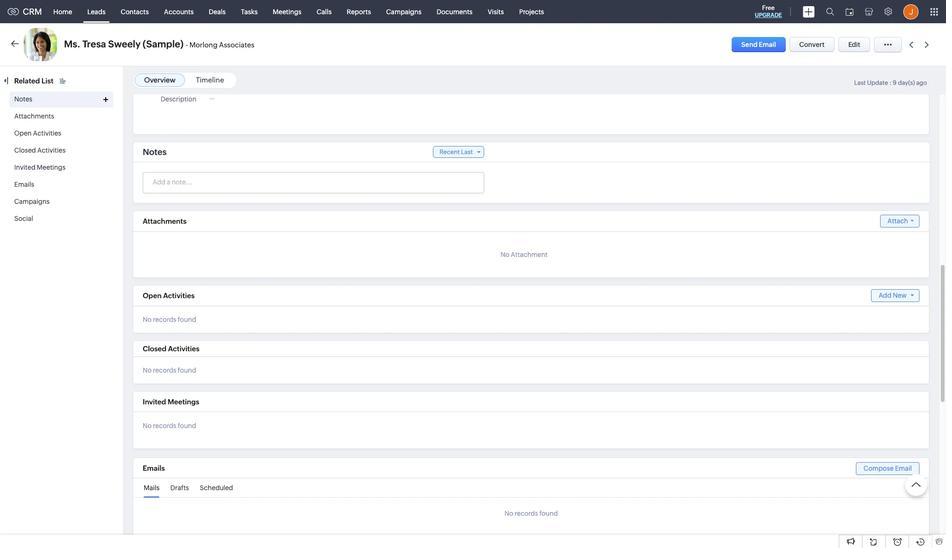 Task type: describe. For each thing, give the bounding box(es) containing it.
search image
[[826, 8, 834, 16]]

timeline link
[[196, 76, 224, 84]]

compose
[[864, 465, 894, 472]]

overview link
[[144, 76, 176, 84]]

visits link
[[480, 0, 511, 23]]

leads link
[[80, 0, 113, 23]]

send email button
[[732, 37, 786, 52]]

accounts
[[164, 8, 194, 15]]

emails link
[[14, 181, 34, 188]]

ago
[[916, 79, 927, 86]]

description
[[161, 95, 196, 103]]

overview
[[144, 76, 176, 84]]

documents link
[[429, 0, 480, 23]]

(sample)
[[143, 38, 184, 49]]

associates
[[219, 41, 254, 49]]

1 vertical spatial closed activities
[[143, 345, 199, 353]]

related list
[[14, 77, 55, 85]]

documents
[[437, 8, 473, 15]]

previous record image
[[909, 41, 913, 48]]

no for open activities
[[143, 316, 152, 323]]

1 vertical spatial last
[[461, 148, 473, 156]]

morlong
[[189, 41, 217, 49]]

1 horizontal spatial emails
[[143, 464, 165, 472]]

free
[[762, 4, 775, 11]]

home
[[53, 8, 72, 15]]

tasks
[[241, 8, 258, 15]]

crm link
[[8, 7, 42, 17]]

1 vertical spatial notes
[[143, 147, 167, 157]]

2 vertical spatial meetings
[[168, 398, 199, 406]]

tasks link
[[233, 0, 265, 23]]

0 vertical spatial emails
[[14, 181, 34, 188]]

0 vertical spatial invited meetings
[[14, 164, 65, 171]]

-
[[186, 41, 188, 49]]

timeline
[[196, 76, 224, 84]]

deals link
[[201, 0, 233, 23]]

related
[[14, 77, 40, 85]]

0 horizontal spatial notes
[[14, 95, 32, 103]]

home link
[[46, 0, 80, 23]]

send
[[741, 41, 758, 48]]

mails
[[144, 484, 160, 492]]

1 vertical spatial open activities
[[143, 292, 195, 300]]

drafts
[[170, 484, 189, 492]]

upgrade
[[755, 12, 782, 18]]

free upgrade
[[755, 4, 782, 18]]

0 vertical spatial last
[[854, 79, 866, 86]]

projects link
[[511, 0, 552, 23]]

9
[[893, 79, 897, 86]]

scheduled
[[200, 484, 233, 492]]

meetings link
[[265, 0, 309, 23]]

1 vertical spatial campaigns link
[[14, 198, 50, 205]]

visits
[[488, 8, 504, 15]]

1 horizontal spatial invited meetings
[[143, 398, 199, 406]]

reports link
[[339, 0, 379, 23]]

sweely
[[108, 38, 141, 49]]

0 horizontal spatial invited
[[14, 164, 35, 171]]

send email
[[741, 41, 776, 48]]

day(s)
[[898, 79, 915, 86]]

attachments link
[[14, 112, 54, 120]]

1 vertical spatial open
[[143, 292, 162, 300]]

recent last
[[439, 148, 473, 156]]

1 horizontal spatial campaigns link
[[379, 0, 429, 23]]

1 vertical spatial campaigns
[[14, 198, 50, 205]]

no attachment
[[500, 251, 547, 258]]

1 horizontal spatial campaigns
[[386, 8, 421, 15]]

no for attachments
[[500, 251, 509, 258]]

0 horizontal spatial open activities
[[14, 129, 61, 137]]

ms.
[[64, 38, 80, 49]]

0 horizontal spatial open
[[14, 129, 32, 137]]

new
[[893, 292, 907, 299]]



Task type: vqa. For each thing, say whether or not it's contained in the screenshot.
Highest
no



Task type: locate. For each thing, give the bounding box(es) containing it.
0 horizontal spatial invited meetings
[[14, 164, 65, 171]]

0 horizontal spatial email
[[759, 41, 776, 48]]

projects
[[519, 8, 544, 15]]

emails down 'invited meetings' link
[[14, 181, 34, 188]]

0 vertical spatial notes
[[14, 95, 32, 103]]

1 vertical spatial attachments
[[143, 217, 187, 225]]

0 vertical spatial campaigns
[[386, 8, 421, 15]]

profile element
[[898, 0, 924, 23]]

recent
[[439, 148, 460, 156]]

update
[[867, 79, 888, 86]]

ms. tresa sweely (sample) - morlong associates
[[64, 38, 254, 49]]

last right recent
[[461, 148, 473, 156]]

1 horizontal spatial last
[[854, 79, 866, 86]]

email for send email
[[759, 41, 776, 48]]

1 vertical spatial invited meetings
[[143, 398, 199, 406]]

deals
[[209, 8, 226, 15]]

0 vertical spatial closed
[[14, 147, 36, 154]]

0 vertical spatial closed activities
[[14, 147, 66, 154]]

attach link
[[880, 215, 919, 228]]

0 vertical spatial invited
[[14, 164, 35, 171]]

1 horizontal spatial closed activities
[[143, 345, 199, 353]]

found
[[178, 316, 196, 323], [178, 367, 196, 374], [178, 422, 196, 430], [539, 510, 558, 517]]

open
[[14, 129, 32, 137], [143, 292, 162, 300]]

0 horizontal spatial emails
[[14, 181, 34, 188]]

add new
[[879, 292, 907, 299]]

invited meetings
[[14, 164, 65, 171], [143, 398, 199, 406]]

attach
[[887, 217, 908, 225]]

0 horizontal spatial campaigns link
[[14, 198, 50, 205]]

email
[[759, 41, 776, 48], [895, 465, 912, 472]]

0 horizontal spatial closed
[[14, 147, 36, 154]]

convert
[[799, 41, 825, 48]]

edit button
[[838, 37, 870, 52]]

last left update in the top right of the page
[[854, 79, 866, 86]]

1 horizontal spatial meetings
[[168, 398, 199, 406]]

attachment
[[511, 251, 547, 258]]

1 horizontal spatial notes
[[143, 147, 167, 157]]

create menu element
[[797, 0, 820, 23]]

calendar image
[[845, 8, 854, 15]]

invited
[[14, 164, 35, 171], [143, 398, 166, 406]]

0 vertical spatial meetings
[[273, 8, 301, 15]]

profile image
[[903, 4, 919, 19]]

:
[[889, 79, 891, 86]]

1 vertical spatial invited
[[143, 398, 166, 406]]

0 vertical spatial open activities
[[14, 129, 61, 137]]

1 horizontal spatial open activities
[[143, 292, 195, 300]]

activities
[[33, 129, 61, 137], [37, 147, 66, 154], [163, 292, 195, 300], [168, 345, 199, 353]]

contacts link
[[113, 0, 156, 23]]

edit
[[848, 41, 860, 48]]

closed
[[14, 147, 36, 154], [143, 345, 166, 353]]

tresa
[[82, 38, 106, 49]]

meetings
[[273, 8, 301, 15], [37, 164, 65, 171], [168, 398, 199, 406]]

reports
[[347, 8, 371, 15]]

no for mails
[[504, 510, 513, 517]]

notes
[[14, 95, 32, 103], [143, 147, 167, 157]]

open activities link
[[14, 129, 61, 137]]

0 horizontal spatial attachments
[[14, 112, 54, 120]]

no records found
[[143, 316, 196, 323], [143, 367, 196, 374], [143, 422, 196, 430], [504, 510, 558, 517]]

emails up mails
[[143, 464, 165, 472]]

1 horizontal spatial open
[[143, 292, 162, 300]]

1 horizontal spatial email
[[895, 465, 912, 472]]

0 horizontal spatial campaigns
[[14, 198, 50, 205]]

last
[[854, 79, 866, 86], [461, 148, 473, 156]]

campaigns link
[[379, 0, 429, 23], [14, 198, 50, 205]]

email right the send
[[759, 41, 776, 48]]

1 horizontal spatial attachments
[[143, 217, 187, 225]]

compose email
[[864, 465, 912, 472]]

contacts
[[121, 8, 149, 15]]

email for compose email
[[895, 465, 912, 472]]

1 vertical spatial meetings
[[37, 164, 65, 171]]

0 vertical spatial attachments
[[14, 112, 54, 120]]

calls link
[[309, 0, 339, 23]]

list
[[41, 77, 53, 85]]

attachments
[[14, 112, 54, 120], [143, 217, 187, 225]]

0 vertical spatial email
[[759, 41, 776, 48]]

0 vertical spatial open
[[14, 129, 32, 137]]

last update : 9 day(s) ago
[[854, 79, 927, 86]]

1 vertical spatial emails
[[143, 464, 165, 472]]

calls
[[317, 8, 332, 15]]

Add a note... field
[[143, 177, 483, 187]]

accounts link
[[156, 0, 201, 23]]

invited meetings link
[[14, 164, 65, 171]]

1 vertical spatial closed
[[143, 345, 166, 353]]

0 horizontal spatial closed activities
[[14, 147, 66, 154]]

notes link
[[14, 95, 32, 103]]

create menu image
[[803, 6, 815, 17]]

2 horizontal spatial meetings
[[273, 8, 301, 15]]

crm
[[23, 7, 42, 17]]

emails
[[14, 181, 34, 188], [143, 464, 165, 472]]

campaigns link down emails link
[[14, 198, 50, 205]]

closed activities
[[14, 147, 66, 154], [143, 345, 199, 353]]

0 horizontal spatial last
[[461, 148, 473, 156]]

leads
[[87, 8, 106, 15]]

next record image
[[925, 41, 931, 48]]

1 horizontal spatial closed
[[143, 345, 166, 353]]

social
[[14, 215, 33, 222]]

0 vertical spatial campaigns link
[[379, 0, 429, 23]]

1 vertical spatial email
[[895, 465, 912, 472]]

campaigns link right reports
[[379, 0, 429, 23]]

campaigns down emails link
[[14, 198, 50, 205]]

0 horizontal spatial meetings
[[37, 164, 65, 171]]

search element
[[820, 0, 840, 23]]

add
[[879, 292, 891, 299]]

no
[[500, 251, 509, 258], [143, 316, 152, 323], [143, 367, 152, 374], [143, 422, 152, 430], [504, 510, 513, 517]]

email right "compose"
[[895, 465, 912, 472]]

closed activities link
[[14, 147, 66, 154]]

campaigns
[[386, 8, 421, 15], [14, 198, 50, 205]]

campaigns right reports
[[386, 8, 421, 15]]

social link
[[14, 215, 33, 222]]

open activities
[[14, 129, 61, 137], [143, 292, 195, 300]]

email inside button
[[759, 41, 776, 48]]

records
[[153, 316, 176, 323], [153, 367, 176, 374], [153, 422, 176, 430], [515, 510, 538, 517]]

1 horizontal spatial invited
[[143, 398, 166, 406]]

convert button
[[789, 37, 835, 52]]



